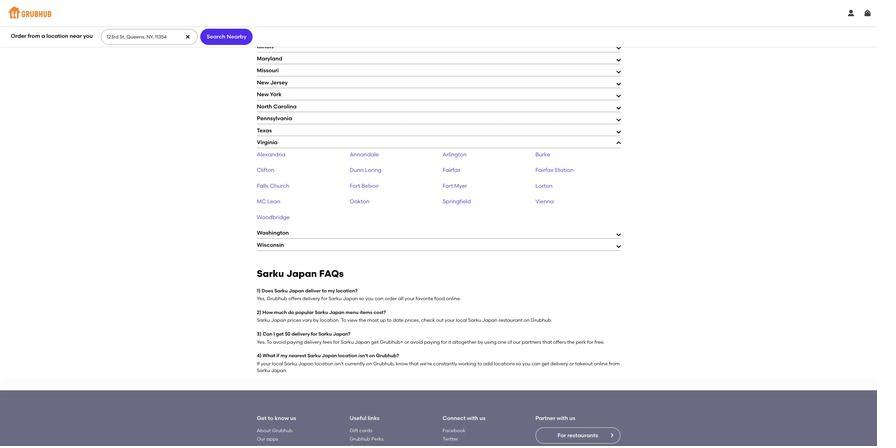 Task type: locate. For each thing, give the bounding box(es) containing it.
on right currently in the bottom of the page
[[367, 361, 372, 367]]

1 horizontal spatial to
[[341, 318, 347, 324]]

so up items
[[359, 296, 365, 302]]

offers up do on the left of page
[[289, 296, 302, 302]]

1 horizontal spatial by
[[478, 340, 484, 345]]

for
[[322, 296, 328, 302], [311, 332, 318, 337], [334, 340, 340, 345], [441, 340, 448, 345], [588, 340, 594, 345]]

grubhub inside about grubhub our apps
[[272, 428, 293, 434]]

that inside 3) can i get $0 delivery for sarku japan? yes. to avoid paying delivery fees for sarku japan get grubhub+ or avoid paying for it altogether by using one of our partners that offers the perk for free.
[[543, 340, 553, 345]]

fort belvoir
[[350, 183, 379, 189]]

us up for restaurants
[[570, 416, 576, 422]]

your right 'if'
[[261, 361, 271, 367]]

mc lean link
[[257, 199, 281, 205]]

2 vertical spatial get
[[542, 361, 550, 367]]

know
[[396, 361, 408, 367], [275, 416, 289, 422]]

by
[[313, 318, 319, 324], [478, 340, 484, 345]]

4)
[[257, 353, 262, 359]]

by right vary
[[313, 318, 319, 324]]

from right online
[[609, 361, 620, 367]]

0 vertical spatial that
[[543, 340, 553, 345]]

1 horizontal spatial location
[[315, 361, 334, 367]]

1 vertical spatial the
[[568, 340, 575, 345]]

svg image
[[864, 9, 872, 17], [185, 34, 191, 40]]

2 vertical spatial you
[[523, 361, 531, 367]]

1 horizontal spatial local
[[456, 318, 467, 324]]

your inside 1) does sarku japan deliver to my location? yes, grubhub offers delivery for sarku japan so you can order all your favorite food online.
[[405, 296, 415, 302]]

2 vertical spatial grubhub
[[350, 437, 371, 443]]

location?
[[336, 288, 358, 294]]

1 avoid from the left
[[273, 340, 286, 345]]

grubhub.
[[531, 318, 553, 324]]

jersey
[[270, 79, 288, 86]]

new up north
[[257, 91, 269, 98]]

0 horizontal spatial fairfax
[[443, 167, 461, 174]]

if
[[257, 361, 260, 367]]

so right locations in the bottom of the page
[[516, 361, 522, 367]]

georgia
[[257, 31, 279, 38]]

with for connect
[[467, 416, 479, 422]]

1 vertical spatial that
[[410, 361, 419, 367]]

to inside 1) does sarku japan deliver to my location? yes, grubhub offers delivery for sarku japan so you can order all your favorite food online.
[[322, 288, 327, 294]]

can down 'partners'
[[532, 361, 541, 367]]

offers left perk
[[554, 340, 567, 345]]

local inside 2) how much do popular sarku japan menu items cost? sarku japan prices vary by location. to view the most up to date prices, check out your local sarku japan restaurant on grubhub.
[[456, 318, 467, 324]]

on
[[524, 318, 530, 324], [369, 353, 375, 359], [367, 361, 372, 367]]

to inside 3) can i get $0 delivery for sarku japan? yes. to avoid paying delivery fees for sarku japan get grubhub+ or avoid paying for it altogether by using one of our partners that offers the perk for free.
[[267, 340, 272, 345]]

to inside 2) how much do popular sarku japan menu items cost? sarku japan prices vary by location. to view the most up to date prices, check out your local sarku japan restaurant on grubhub.
[[341, 318, 347, 324]]

or right grubhub+ at left bottom
[[405, 340, 409, 345]]

1 horizontal spatial or
[[570, 361, 575, 367]]

3)
[[257, 332, 262, 337]]

1 vertical spatial on
[[369, 353, 375, 359]]

menu
[[346, 310, 359, 316]]

or left "takeout"
[[570, 361, 575, 367]]

us for partner with us
[[570, 416, 576, 422]]

0 horizontal spatial svg image
[[185, 34, 191, 40]]

new down missouri
[[257, 79, 269, 86]]

about grubhub link
[[257, 428, 293, 434]]

0 vertical spatial or
[[405, 340, 409, 345]]

search nearby button
[[201, 29, 253, 45]]

2 vertical spatial your
[[261, 361, 271, 367]]

it
[[449, 340, 452, 345]]

0 vertical spatial can
[[375, 296, 384, 302]]

popular
[[296, 310, 314, 316]]

myer
[[455, 183, 467, 189]]

1 horizontal spatial get
[[371, 340, 379, 345]]

from left the a
[[28, 33, 40, 39]]

fort myer link
[[443, 183, 467, 189]]

arlington
[[443, 151, 467, 158]]

to inside 2) how much do popular sarku japan menu items cost? sarku japan prices vary by location. to view the most up to date prices, check out your local sarku japan restaurant on grubhub.
[[387, 318, 392, 324]]

fort
[[350, 183, 360, 189], [443, 183, 453, 189]]

svg image
[[848, 9, 856, 17]]

0 vertical spatial grubhub
[[267, 296, 287, 302]]

0 vertical spatial your
[[405, 296, 415, 302]]

local inside the 4) what if my nearest sarku japan location isn't on grubhub? if your local sarku japan location isn't currently on grubhub, know that we're constantly working to add locations so you can get delivery or takeout online from sarku japan.
[[272, 361, 283, 367]]

0 vertical spatial to
[[341, 318, 347, 324]]

1 vertical spatial you
[[366, 296, 374, 302]]

the inside 2) how much do popular sarku japan menu items cost? sarku japan prices vary by location. to view the most up to date prices, check out your local sarku japan restaurant on grubhub.
[[359, 318, 366, 324]]

0 horizontal spatial isn't
[[335, 361, 344, 367]]

fairfax up lorton link
[[536, 167, 554, 174]]

0 horizontal spatial you
[[83, 33, 93, 39]]

facebook link
[[443, 428, 466, 434]]

alexandria
[[257, 151, 286, 158]]

0 vertical spatial by
[[313, 318, 319, 324]]

0 vertical spatial know
[[396, 361, 408, 367]]

1 horizontal spatial paying
[[424, 340, 440, 345]]

know down grubhub?
[[396, 361, 408, 367]]

1 horizontal spatial you
[[366, 296, 374, 302]]

0 vertical spatial svg image
[[864, 9, 872, 17]]

loring
[[365, 167, 382, 174]]

0 vertical spatial offers
[[289, 296, 302, 302]]

location
[[46, 33, 68, 39], [338, 353, 358, 359], [315, 361, 334, 367]]

2 horizontal spatial us
[[570, 416, 576, 422]]

1 horizontal spatial that
[[543, 340, 553, 345]]

paying down $0
[[287, 340, 303, 345]]

the down items
[[359, 318, 366, 324]]

delivery right $0
[[292, 332, 310, 337]]

the
[[359, 318, 366, 324], [568, 340, 575, 345]]

fairfax
[[443, 167, 461, 174], [536, 167, 554, 174]]

location up currently in the bottom of the page
[[338, 353, 358, 359]]

0 horizontal spatial your
[[261, 361, 271, 367]]

delivery
[[303, 296, 320, 302], [292, 332, 310, 337], [304, 340, 322, 345], [551, 361, 569, 367]]

with right partner
[[557, 416, 569, 422]]

for down vary
[[311, 332, 318, 337]]

1 vertical spatial svg image
[[185, 34, 191, 40]]

0 horizontal spatial can
[[375, 296, 384, 302]]

to
[[341, 318, 347, 324], [267, 340, 272, 345]]

2 with from the left
[[557, 416, 569, 422]]

1 vertical spatial new
[[257, 91, 269, 98]]

fort left myer
[[443, 183, 453, 189]]

grubhub?
[[376, 353, 399, 359]]

grubhub up apps
[[272, 428, 293, 434]]

1 vertical spatial so
[[516, 361, 522, 367]]

1 vertical spatial local
[[272, 361, 283, 367]]

by left using
[[478, 340, 484, 345]]

japan.
[[271, 368, 288, 374]]

my
[[328, 288, 335, 294], [281, 353, 288, 359]]

location.
[[320, 318, 340, 324]]

0 vertical spatial my
[[328, 288, 335, 294]]

deliver
[[305, 288, 321, 294]]

1 horizontal spatial us
[[480, 416, 486, 422]]

new
[[257, 79, 269, 86], [257, 91, 269, 98]]

isn't up currently in the bottom of the page
[[359, 353, 368, 359]]

with
[[467, 416, 479, 422], [557, 416, 569, 422]]

0 horizontal spatial us
[[291, 416, 296, 422]]

0 horizontal spatial the
[[359, 318, 366, 324]]

0 horizontal spatial my
[[281, 353, 288, 359]]

can
[[263, 332, 273, 337]]

tab
[[257, 7, 621, 16]]

0 horizontal spatial to
[[267, 340, 272, 345]]

station
[[555, 167, 574, 174]]

us
[[291, 416, 296, 422], [480, 416, 486, 422], [570, 416, 576, 422]]

falls church link
[[257, 183, 290, 189]]

clifton link
[[257, 167, 275, 174]]

to right deliver
[[322, 288, 327, 294]]

1 horizontal spatial isn't
[[359, 353, 368, 359]]

0 horizontal spatial location
[[46, 33, 68, 39]]

useful links
[[350, 416, 380, 422]]

1 horizontal spatial offers
[[554, 340, 567, 345]]

paying left it
[[424, 340, 440, 345]]

out
[[436, 318, 444, 324]]

0 horizontal spatial or
[[405, 340, 409, 345]]

1 vertical spatial from
[[609, 361, 620, 367]]

delivery inside 1) does sarku japan deliver to my location? yes, grubhub offers delivery for sarku japan so you can order all your favorite food online.
[[303, 296, 320, 302]]

1 vertical spatial know
[[275, 416, 289, 422]]

svg image inside main navigation navigation
[[864, 9, 872, 17]]

0 horizontal spatial by
[[313, 318, 319, 324]]

cost?
[[374, 310, 386, 316]]

on left grubhub.
[[524, 318, 530, 324]]

to left view on the left of the page
[[341, 318, 347, 324]]

1 vertical spatial your
[[445, 318, 455, 324]]

the left perk
[[568, 340, 575, 345]]

constantly
[[434, 361, 458, 367]]

dunn loring
[[350, 167, 382, 174]]

1 vertical spatial offers
[[554, 340, 567, 345]]

sarku up does
[[257, 268, 284, 279]]

1 vertical spatial can
[[532, 361, 541, 367]]

on inside 2) how much do popular sarku japan menu items cost? sarku japan prices vary by location. to view the most up to date prices, check out your local sarku japan restaurant on grubhub.
[[524, 318, 530, 324]]

yes,
[[257, 296, 266, 302]]

2 us from the left
[[480, 416, 486, 422]]

2 fairfax from the left
[[536, 167, 554, 174]]

restaurant
[[499, 318, 523, 324]]

you right locations in the bottom of the page
[[523, 361, 531, 367]]

0 horizontal spatial paying
[[287, 340, 303, 345]]

new for new york
[[257, 91, 269, 98]]

3) can i get $0 delivery for sarku japan? yes. to avoid paying delivery fees for sarku japan get grubhub+ or avoid paying for it altogether by using one of our partners that offers the perk for free.
[[257, 332, 605, 345]]

0 vertical spatial new
[[257, 79, 269, 86]]

1 horizontal spatial so
[[516, 361, 522, 367]]

you up items
[[366, 296, 374, 302]]

how
[[263, 310, 273, 316]]

can left "order"
[[375, 296, 384, 302]]

0 vertical spatial isn't
[[359, 353, 368, 359]]

local up japan.
[[272, 361, 283, 367]]

sarku up location.
[[315, 310, 328, 316]]

1 fort from the left
[[350, 183, 360, 189]]

grubhub down gift cards link on the left bottom of the page
[[350, 437, 371, 443]]

for restaurants link
[[536, 428, 621, 444]]

0 horizontal spatial local
[[272, 361, 283, 367]]

1 horizontal spatial with
[[557, 416, 569, 422]]

2 horizontal spatial get
[[542, 361, 550, 367]]

1 horizontal spatial your
[[405, 296, 415, 302]]

2 horizontal spatial your
[[445, 318, 455, 324]]

1 horizontal spatial avoid
[[411, 340, 423, 345]]

0 horizontal spatial from
[[28, 33, 40, 39]]

you
[[83, 33, 93, 39], [366, 296, 374, 302], [523, 361, 531, 367]]

1 horizontal spatial know
[[396, 361, 408, 367]]

japan
[[287, 268, 317, 279], [289, 288, 304, 294], [343, 296, 358, 302], [329, 310, 345, 316], [271, 318, 286, 324], [483, 318, 498, 324], [355, 340, 370, 345], [322, 353, 337, 359], [299, 361, 314, 367]]

on up grubhub,
[[369, 353, 375, 359]]

0 horizontal spatial offers
[[289, 296, 302, 302]]

location down the "fees"
[[315, 361, 334, 367]]

for
[[558, 433, 567, 439]]

that left we're
[[410, 361, 419, 367]]

0 vertical spatial location
[[46, 33, 68, 39]]

japan up currently in the bottom of the page
[[355, 340, 370, 345]]

1 vertical spatial location
[[338, 353, 358, 359]]

1 new from the top
[[257, 79, 269, 86]]

1 vertical spatial grubhub
[[272, 428, 293, 434]]

1 vertical spatial or
[[570, 361, 575, 367]]

your right out
[[445, 318, 455, 324]]

york
[[270, 91, 282, 98]]

2 fort from the left
[[443, 183, 453, 189]]

fort belvoir link
[[350, 183, 379, 189]]

sarku down japan?
[[341, 340, 354, 345]]

2 vertical spatial on
[[367, 361, 372, 367]]

our apps link
[[257, 437, 278, 443]]

my left location?
[[328, 288, 335, 294]]

from
[[28, 33, 40, 39], [609, 361, 620, 367]]

1 horizontal spatial the
[[568, 340, 575, 345]]

2 horizontal spatial you
[[523, 361, 531, 367]]

you right near
[[83, 33, 93, 39]]

japan up location.
[[329, 310, 345, 316]]

for up location.
[[322, 296, 328, 302]]

to right "up"
[[387, 318, 392, 324]]

to left 'add'
[[478, 361, 483, 367]]

1 with from the left
[[467, 416, 479, 422]]

that right 'partners'
[[543, 340, 553, 345]]

with right connect
[[467, 416, 479, 422]]

svg image right svg image
[[864, 9, 872, 17]]

0 horizontal spatial know
[[275, 416, 289, 422]]

0 vertical spatial the
[[359, 318, 366, 324]]

your right all
[[405, 296, 415, 302]]

1 vertical spatial my
[[281, 353, 288, 359]]

0 horizontal spatial with
[[467, 416, 479, 422]]

my right if
[[281, 353, 288, 359]]

0 horizontal spatial fort
[[350, 183, 360, 189]]

know up about grubhub link
[[275, 416, 289, 422]]

0 vertical spatial so
[[359, 296, 365, 302]]

order from a location near you
[[11, 33, 93, 39]]

fort left belvoir
[[350, 183, 360, 189]]

svg image left search
[[185, 34, 191, 40]]

0 horizontal spatial that
[[410, 361, 419, 367]]

1 horizontal spatial svg image
[[864, 9, 872, 17]]

1 fairfax from the left
[[443, 167, 461, 174]]

1 horizontal spatial fort
[[443, 183, 453, 189]]

$0
[[285, 332, 291, 337]]

us right connect
[[480, 416, 486, 422]]

free.
[[595, 340, 605, 345]]

2 horizontal spatial location
[[338, 353, 358, 359]]

north carolina
[[257, 103, 297, 110]]

isn't left currently in the bottom of the page
[[335, 361, 344, 367]]

1) does sarku japan deliver to my location? yes, grubhub offers delivery for sarku japan so you can order all your favorite food online.
[[257, 288, 461, 302]]

our
[[514, 340, 521, 345]]

isn't
[[359, 353, 368, 359], [335, 361, 344, 367]]

3 us from the left
[[570, 416, 576, 422]]

2 avoid from the left
[[411, 340, 423, 345]]

currently
[[345, 361, 365, 367]]

takeout
[[576, 361, 593, 367]]

local right out
[[456, 318, 467, 324]]

dunn loring link
[[350, 167, 382, 174]]

avoid down i
[[273, 340, 286, 345]]

you inside the 4) what if my nearest sarku japan location isn't on grubhub? if your local sarku japan location isn't currently on grubhub, know that we're constantly working to add locations so you can get delivery or takeout online from sarku japan.
[[523, 361, 531, 367]]

0 horizontal spatial so
[[359, 296, 365, 302]]

by inside 3) can i get $0 delivery for sarku japan? yes. to avoid paying delivery fees for sarku japan get grubhub+ or avoid paying for it altogether by using one of our partners that offers the perk for free.
[[478, 340, 484, 345]]

grubhub down does
[[267, 296, 287, 302]]

1 horizontal spatial my
[[328, 288, 335, 294]]

fairfax down arlington
[[443, 167, 461, 174]]

0 vertical spatial on
[[524, 318, 530, 324]]

delivery down deliver
[[303, 296, 320, 302]]

my inside 1) does sarku japan deliver to my location? yes, grubhub offers delivery for sarku japan so you can order all your favorite food online.
[[328, 288, 335, 294]]

2 new from the top
[[257, 91, 269, 98]]

annandale
[[350, 151, 379, 158]]

with for partner
[[557, 416, 569, 422]]

0 horizontal spatial avoid
[[273, 340, 286, 345]]

order
[[11, 33, 26, 39]]

that
[[543, 340, 553, 345], [410, 361, 419, 367]]

1 horizontal spatial can
[[532, 361, 541, 367]]

0 horizontal spatial get
[[276, 332, 284, 337]]

1 vertical spatial by
[[478, 340, 484, 345]]

location right the a
[[46, 33, 68, 39]]

1 vertical spatial to
[[267, 340, 272, 345]]

sarku down location?
[[329, 296, 342, 302]]

florida
[[257, 19, 276, 26]]

new york
[[257, 91, 282, 98]]

delivery left "takeout"
[[551, 361, 569, 367]]

sarku up altogether
[[469, 318, 482, 324]]

us up about grubhub link
[[291, 416, 296, 422]]

1 us from the left
[[291, 416, 296, 422]]

Search Address search field
[[101, 29, 197, 44]]

0 vertical spatial local
[[456, 318, 467, 324]]

to right yes.
[[267, 340, 272, 345]]

my inside the 4) what if my nearest sarku japan location isn't on grubhub? if your local sarku japan location isn't currently on grubhub, know that we're constantly working to add locations so you can get delivery or takeout online from sarku japan.
[[281, 353, 288, 359]]

avoid down the prices, on the left bottom of the page
[[411, 340, 423, 345]]

1 horizontal spatial fairfax
[[536, 167, 554, 174]]

0 vertical spatial you
[[83, 33, 93, 39]]

grubhub+
[[380, 340, 404, 345]]



Task type: describe. For each thing, give the bounding box(es) containing it.
vienna link
[[536, 199, 554, 205]]

view
[[348, 318, 358, 324]]

sarku japan faqs
[[257, 268, 344, 279]]

fairfax station link
[[536, 167, 574, 174]]

you inside 1) does sarku japan deliver to my location? yes, grubhub offers delivery for sarku japan so you can order all your favorite food online.
[[366, 296, 374, 302]]

search nearby
[[207, 33, 247, 40]]

order
[[385, 296, 397, 302]]

texas
[[257, 127, 272, 134]]

locations
[[494, 361, 515, 367]]

items
[[360, 310, 373, 316]]

japan down much
[[271, 318, 286, 324]]

1 vertical spatial isn't
[[335, 361, 344, 367]]

check
[[421, 318, 435, 324]]

the inside 3) can i get $0 delivery for sarku japan? yes. to avoid paying delivery fees for sarku japan get grubhub+ or avoid paying for it altogether by using one of our partners that offers the perk for free.
[[568, 340, 575, 345]]

so inside the 4) what if my nearest sarku japan location isn't on grubhub? if your local sarku japan location isn't currently on grubhub, know that we're constantly working to add locations so you can get delivery or takeout online from sarku japan.
[[516, 361, 522, 367]]

fort for fort myer
[[443, 183, 453, 189]]

facebook
[[443, 428, 466, 434]]

falls
[[257, 183, 269, 189]]

us for connect with us
[[480, 416, 486, 422]]

japan inside 3) can i get $0 delivery for sarku japan? yes. to avoid paying delivery fees for sarku japan get grubhub+ or avoid paying for it altogether by using one of our partners that offers the perk for free.
[[355, 340, 370, 345]]

near
[[70, 33, 82, 39]]

for right the "fees"
[[334, 340, 340, 345]]

for restaurants
[[558, 433, 599, 439]]

for inside 1) does sarku japan deliver to my location? yes, grubhub offers delivery for sarku japan so you can order all your favorite food online.
[[322, 296, 328, 302]]

church
[[270, 183, 290, 189]]

to inside the 4) what if my nearest sarku japan location isn't on grubhub? if your local sarku japan location isn't currently on grubhub, know that we're constantly working to add locations so you can get delivery or takeout online from sarku japan.
[[478, 361, 483, 367]]

for left it
[[441, 340, 448, 345]]

falls church
[[257, 183, 290, 189]]

gift
[[350, 428, 358, 434]]

japan down nearest
[[299, 361, 314, 367]]

partner with us
[[536, 416, 576, 422]]

north
[[257, 103, 272, 110]]

sarku down 'if'
[[257, 368, 270, 374]]

vary
[[303, 318, 312, 324]]

do
[[288, 310, 294, 316]]

get inside the 4) what if my nearest sarku japan location isn't on grubhub? if your local sarku japan location isn't currently on grubhub, know that we're constantly working to add locations so you can get delivery or takeout online from sarku japan.
[[542, 361, 550, 367]]

get to know us
[[257, 416, 296, 422]]

1 vertical spatial get
[[371, 340, 379, 345]]

partners
[[522, 340, 542, 345]]

perk
[[576, 340, 587, 345]]

fort myer
[[443, 183, 467, 189]]

oakton link
[[350, 199, 370, 205]]

offers inside 3) can i get $0 delivery for sarku japan? yes. to avoid paying delivery fees for sarku japan get grubhub+ or avoid paying for it altogether by using one of our partners that offers the perk for free.
[[554, 340, 567, 345]]

all
[[398, 296, 404, 302]]

carolina
[[274, 103, 297, 110]]

1)
[[257, 288, 261, 294]]

4) what if my nearest sarku japan location isn't on grubhub? if your local sarku japan location isn't currently on grubhub, know that we're constantly working to add locations so you can get delivery or takeout online from sarku japan.
[[257, 353, 620, 374]]

for left free.
[[588, 340, 594, 345]]

japan down location?
[[343, 296, 358, 302]]

to right get
[[268, 416, 274, 422]]

add
[[484, 361, 493, 367]]

working
[[459, 361, 477, 367]]

about grubhub our apps
[[257, 428, 293, 443]]

so inside 1) does sarku japan deliver to my location? yes, grubhub offers delivery for sarku japan so you can order all your favorite food online.
[[359, 296, 365, 302]]

grubhub perks link
[[350, 437, 384, 443]]

does
[[262, 288, 273, 294]]

arlington link
[[443, 151, 467, 158]]

yes.
[[257, 340, 266, 345]]

burke
[[536, 151, 551, 158]]

maryland
[[257, 55, 283, 62]]

can inside the 4) what if my nearest sarku japan location isn't on grubhub? if your local sarku japan location isn't currently on grubhub, know that we're constantly working to add locations so you can get delivery or takeout online from sarku japan.
[[532, 361, 541, 367]]

restaurants
[[568, 433, 599, 439]]

search
[[207, 33, 226, 40]]

altogether
[[453, 340, 477, 345]]

offers inside 1) does sarku japan deliver to my location? yes, grubhub offers delivery for sarku japan so you can order all your favorite food online.
[[289, 296, 302, 302]]

annandale link
[[350, 151, 379, 158]]

pennsylvania
[[257, 115, 292, 122]]

prices,
[[405, 318, 420, 324]]

or inside the 4) what if my nearest sarku japan location isn't on grubhub? if your local sarku japan location isn't currently on grubhub, know that we're constantly working to add locations so you can get delivery or takeout online from sarku japan.
[[570, 361, 575, 367]]

or inside 3) can i get $0 delivery for sarku japan? yes. to avoid paying delivery fees for sarku japan get grubhub+ or avoid paying for it altogether by using one of our partners that offers the perk for free.
[[405, 340, 409, 345]]

know inside the 4) what if my nearest sarku japan location isn't on grubhub? if your local sarku japan location isn't currently on grubhub, know that we're constantly working to add locations so you can get delivery or takeout online from sarku japan.
[[396, 361, 408, 367]]

alexandria link
[[257, 151, 286, 158]]

2 paying from the left
[[424, 340, 440, 345]]

by inside 2) how much do popular sarku japan menu items cost? sarku japan prices vary by location. to view the most up to date prices, check out your local sarku japan restaurant on grubhub.
[[313, 318, 319, 324]]

favorite
[[416, 296, 434, 302]]

from inside the 4) what if my nearest sarku japan location isn't on grubhub? if your local sarku japan location isn't currently on grubhub, know that we're constantly working to add locations so you can get delivery or takeout online from sarku japan.
[[609, 361, 620, 367]]

sarku right nearest
[[308, 353, 321, 359]]

virginia
[[257, 139, 278, 146]]

if
[[277, 353, 280, 359]]

our
[[257, 437, 266, 443]]

lorton
[[536, 183, 553, 189]]

prices
[[288, 318, 301, 324]]

main navigation navigation
[[0, 0, 878, 26]]

much
[[274, 310, 287, 316]]

fairfax station
[[536, 167, 574, 174]]

cards
[[360, 428, 373, 434]]

springfield link
[[443, 199, 471, 205]]

can inside 1) does sarku japan deliver to my location? yes, grubhub offers delivery for sarku japan so you can order all your favorite food online.
[[375, 296, 384, 302]]

right image
[[610, 433, 615, 438]]

woodbridge link
[[257, 214, 290, 221]]

japan up deliver
[[287, 268, 317, 279]]

sarku down nearest
[[284, 361, 297, 367]]

0 vertical spatial from
[[28, 33, 40, 39]]

japan?
[[333, 332, 351, 337]]

fees
[[323, 340, 332, 345]]

grubhub inside 1) does sarku japan deliver to my location? yes, grubhub offers delivery for sarku japan so you can order all your favorite food online.
[[267, 296, 287, 302]]

fort for fort belvoir
[[350, 183, 360, 189]]

grubhub inside gift cards grubhub perks
[[350, 437, 371, 443]]

fairfax for fairfax station
[[536, 167, 554, 174]]

that inside the 4) what if my nearest sarku japan location isn't on grubhub? if your local sarku japan location isn't currently on grubhub, know that we're constantly working to add locations so you can get delivery or takeout online from sarku japan.
[[410, 361, 419, 367]]

sarku right does
[[275, 288, 288, 294]]

twitter
[[443, 437, 459, 443]]

illinois
[[257, 43, 274, 50]]

connect with us
[[443, 416, 486, 422]]

delivery left the "fees"
[[304, 340, 322, 345]]

fairfax for fairfax link
[[443, 167, 461, 174]]

2 vertical spatial location
[[315, 361, 334, 367]]

1 paying from the left
[[287, 340, 303, 345]]

faqs
[[319, 268, 344, 279]]

new for new jersey
[[257, 79, 269, 86]]

belvoir
[[362, 183, 379, 189]]

sarku up the "fees"
[[319, 332, 332, 337]]

connect
[[443, 416, 466, 422]]

useful
[[350, 416, 367, 422]]

food
[[435, 296, 445, 302]]

0 vertical spatial get
[[276, 332, 284, 337]]

sarku down the 2)
[[257, 318, 270, 324]]

of
[[508, 340, 513, 345]]

japan left "restaurant"
[[483, 318, 498, 324]]

your inside the 4) what if my nearest sarku japan location isn't on grubhub? if your local sarku japan location isn't currently on grubhub, know that we're constantly working to add locations so you can get delivery or takeout online from sarku japan.
[[261, 361, 271, 367]]

your inside 2) how much do popular sarku japan menu items cost? sarku japan prices vary by location. to view the most up to date prices, check out your local sarku japan restaurant on grubhub.
[[445, 318, 455, 324]]

about
[[257, 428, 271, 434]]

japan left deliver
[[289, 288, 304, 294]]

lean
[[267, 199, 281, 205]]

apps
[[267, 437, 278, 443]]

japan down the "fees"
[[322, 353, 337, 359]]

mc lean
[[257, 199, 281, 205]]

facebook twitter
[[443, 428, 466, 443]]

fairfax link
[[443, 167, 461, 174]]

using
[[485, 340, 497, 345]]

delivery inside the 4) what if my nearest sarku japan location isn't on grubhub? if your local sarku japan location isn't currently on grubhub, know that we're constantly working to add locations so you can get delivery or takeout online from sarku japan.
[[551, 361, 569, 367]]

get
[[257, 416, 267, 422]]

online
[[594, 361, 608, 367]]



Task type: vqa. For each thing, say whether or not it's contained in the screenshot.
laura
no



